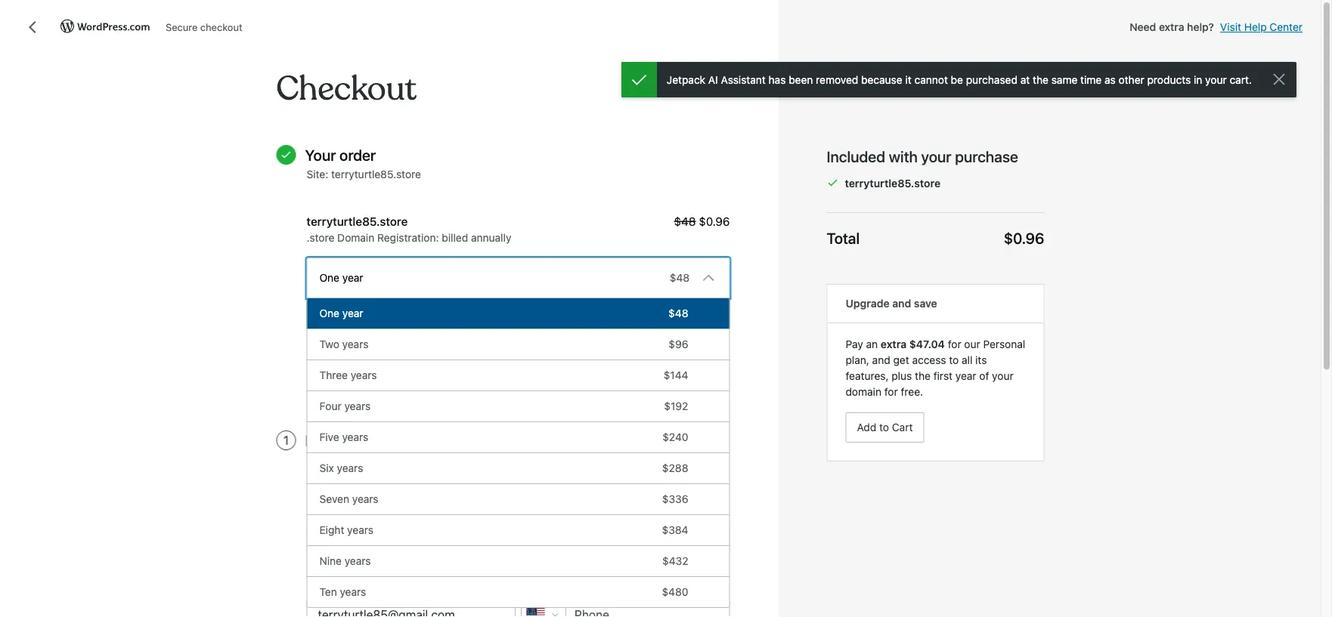Task type: vqa. For each thing, say whether or not it's contained in the screenshot.


Task type: describe. For each thing, give the bounding box(es) containing it.
site: terryturtle85.store
[[307, 168, 421, 180]]

all inside for our personal plan, and get access to all its features, plus the first year of your domain for free.
[[962, 354, 973, 366]]

0 vertical spatial information.
[[550, 460, 608, 472]]

to inside registering a domain name requires valid contact information. privacy protection is included for all eligible domains to protect your personal information.
[[463, 476, 473, 488]]

$480
[[662, 586, 689, 599]]

protect
[[476, 476, 511, 488]]

have
[[307, 356, 331, 369]]

products
[[1148, 73, 1191, 86]]

First name text field
[[307, 522, 516, 552]]

from
[[352, 311, 377, 324]]

years for eight years
[[347, 524, 374, 537]]

domain
[[337, 231, 375, 244]]

$144
[[664, 369, 689, 382]]

0 vertical spatial year
[[342, 272, 363, 284]]

personal
[[983, 338, 1026, 350]]

included
[[827, 147, 886, 165]]

four
[[319, 400, 342, 413]]

nine years
[[319, 555, 371, 568]]

center
[[1270, 21, 1303, 33]]

$192
[[664, 400, 689, 413]]

six
[[319, 462, 334, 475]]

$0.96 inside $48 $0.96 .store domain registration : billed annually
[[699, 214, 730, 228]]

registration
[[377, 231, 436, 244]]

add to cart button
[[846, 413, 924, 443]]

to inside for our personal plan, and get access to all its features, plus the first year of your domain for free.
[[949, 354, 959, 366]]

to inside 'button'
[[879, 421, 889, 434]]

get
[[893, 354, 909, 366]]

1 vertical spatial $48
[[670, 272, 690, 284]]

cart
[[892, 421, 913, 434]]

need extra help? visit help center
[[1130, 21, 1303, 33]]

0 vertical spatial for
[[948, 338, 962, 350]]

in
[[1194, 73, 1203, 86]]

contact inside registering a domain name requires valid contact information. privacy protection is included for all eligible domains to protect your personal information.
[[510, 460, 547, 472]]

help?
[[1187, 21, 1214, 33]]

jetpack ai assistant has been removed because it cannot be purchased at the same time as other products in your cart.
[[667, 73, 1252, 86]]

free.
[[901, 386, 923, 398]]

first
[[307, 504, 329, 516]]

help
[[1244, 21, 1267, 33]]

terryturtle85.store down with
[[845, 177, 941, 189]]

$48 inside $48 $0.96 .store domain registration : billed annually
[[674, 214, 696, 228]]

upgrade and save
[[846, 298, 937, 310]]

is
[[703, 460, 711, 472]]

pay
[[846, 338, 863, 350]]

of
[[980, 370, 989, 382]]

because
[[861, 73, 903, 86]]

a for coupon?
[[334, 356, 340, 369]]

years for two years
[[342, 338, 369, 351]]

+ add organization name link
[[307, 556, 413, 569]]

notice status
[[621, 62, 1297, 98]]

close checkout image
[[24, 18, 42, 36]]

time
[[1081, 73, 1102, 86]]

years for ten years
[[340, 586, 366, 599]]

be
[[951, 73, 963, 86]]

1 vertical spatial year
[[342, 307, 363, 320]]

total
[[827, 229, 860, 247]]

Last name text field
[[521, 522, 730, 552]]

save
[[914, 298, 937, 310]]

annually
[[471, 231, 511, 244]]

email
[[307, 582, 334, 595]]

same
[[1052, 73, 1078, 86]]

first
[[934, 370, 953, 382]]

1
[[284, 434, 289, 448]]

registering a domain name requires valid contact information. privacy protection is included for all eligible domains to protect your personal information.
[[307, 460, 711, 488]]

your inside notice 'status'
[[1205, 73, 1227, 86]]

Phone telephone field
[[521, 600, 730, 618]]

remove
[[307, 311, 349, 324]]

year inside for our personal plan, and get access to all its features, plus the first year of your domain for free.
[[956, 370, 977, 382]]

coupon
[[418, 356, 455, 369]]

our
[[964, 338, 981, 350]]

last name
[[521, 504, 574, 516]]

years for four years
[[344, 400, 371, 413]]

included with your purchase
[[827, 147, 1018, 165]]

1 horizontal spatial $0.96
[[1004, 229, 1045, 247]]

$47.04
[[910, 338, 945, 350]]

domain inside for our personal plan, and get access to all its features, plus the first year of your domain for free.
[[846, 386, 882, 398]]

personal
[[539, 476, 581, 488]]

$288
[[662, 462, 689, 475]]

seven years
[[319, 493, 379, 506]]

your
[[305, 146, 336, 164]]

pay an extra $47.04
[[846, 338, 945, 350]]

domain inside registering a domain name requires valid contact information. privacy protection is included for all eligible domains to protect your personal information.
[[373, 460, 409, 472]]

name inside registering a domain name requires valid contact information. privacy protection is included for all eligible domains to protect your personal information.
[[412, 460, 439, 472]]

$48 $0.96 .store domain registration : billed annually
[[307, 214, 730, 244]]

protection
[[650, 460, 700, 472]]

list box containing one year
[[307, 298, 730, 609]]

at
[[1021, 73, 1030, 86]]

the for same
[[1033, 73, 1049, 86]]

your inside for our personal plan, and get access to all its features, plus the first year of your domain for free.
[[992, 370, 1014, 382]]

ten
[[319, 586, 337, 599]]

need
[[1130, 21, 1156, 33]]

seven
[[319, 493, 349, 506]]

been
[[789, 73, 813, 86]]

it
[[906, 73, 912, 86]]

purchase
[[955, 147, 1018, 165]]

registering
[[307, 460, 362, 472]]

a for domain
[[365, 460, 370, 472]]

years for nine years
[[345, 555, 371, 568]]

plus
[[892, 370, 912, 382]]



Task type: locate. For each thing, give the bounding box(es) containing it.
and inside for our personal plan, and get access to all its features, plus the first year of your domain for free.
[[872, 354, 891, 366]]

a up three
[[334, 356, 340, 369]]

2 one year from the top
[[319, 307, 363, 320]]

.store
[[307, 231, 335, 244]]

name down first name text box
[[390, 557, 413, 568]]

terryturtle85.store down order
[[331, 168, 421, 180]]

1 horizontal spatial all
[[962, 354, 973, 366]]

your
[[1205, 73, 1227, 86], [921, 147, 952, 165], [992, 370, 1014, 382], [345, 432, 375, 450], [514, 476, 536, 488]]

0 vertical spatial one
[[319, 272, 340, 284]]

features,
[[846, 370, 889, 382]]

0 horizontal spatial extra
[[881, 338, 907, 350]]

1 vertical spatial information.
[[583, 476, 642, 488]]

0 horizontal spatial to
[[463, 476, 473, 488]]

$336
[[662, 493, 689, 506]]

0 horizontal spatial the
[[915, 370, 931, 382]]

all
[[962, 354, 973, 366], [368, 476, 378, 488]]

0 vertical spatial $48
[[674, 214, 696, 228]]

five
[[319, 431, 339, 444]]

ai
[[708, 73, 718, 86]]

years
[[342, 338, 369, 351], [351, 369, 377, 382], [344, 400, 371, 413], [342, 431, 368, 444], [337, 462, 363, 475], [352, 493, 379, 506], [347, 524, 374, 537], [345, 555, 371, 568], [340, 586, 366, 599]]

years for five years
[[342, 431, 368, 444]]

purchased
[[966, 73, 1018, 86]]

1 vertical spatial contact
[[510, 460, 547, 472]]

2 vertical spatial $48
[[669, 307, 689, 320]]

1 horizontal spatial and
[[892, 298, 911, 310]]

name up domains
[[412, 460, 439, 472]]

ten years
[[319, 586, 366, 599]]

information.
[[550, 460, 608, 472], [583, 476, 642, 488]]

$48
[[674, 214, 696, 228], [670, 272, 690, 284], [669, 307, 689, 320]]

2 horizontal spatial add
[[857, 421, 877, 434]]

order
[[340, 146, 376, 164]]

name up eight years
[[332, 504, 360, 516]]

0 vertical spatial $0.96
[[699, 214, 730, 228]]

valid
[[484, 460, 507, 472]]

name inside + add organization name link
[[390, 557, 413, 568]]

for inside registering a domain name requires valid contact information. privacy protection is included for all eligible domains to protect your personal information.
[[351, 476, 365, 488]]

2 horizontal spatial for
[[948, 338, 962, 350]]

1 vertical spatial and
[[872, 354, 891, 366]]

years right four
[[344, 400, 371, 413]]

one up two
[[319, 307, 340, 320]]

other
[[1119, 73, 1145, 86]]

2 vertical spatial add
[[315, 557, 332, 568]]

add right coupon?
[[387, 356, 407, 369]]

0 vertical spatial extra
[[1159, 21, 1185, 33]]

$384
[[662, 524, 689, 537]]

secure checkout
[[166, 21, 242, 33]]

1 horizontal spatial for
[[885, 386, 898, 398]]

+ add organization name
[[307, 557, 413, 568]]

requires
[[442, 460, 481, 472]]

years up coupon?
[[342, 338, 369, 351]]

years right nine
[[345, 555, 371, 568]]

one year inside list box
[[319, 307, 363, 320]]

1 vertical spatial for
[[885, 386, 898, 398]]

for up seven years
[[351, 476, 365, 488]]

eight years
[[319, 524, 374, 537]]

checkout
[[276, 68, 417, 110]]

your order
[[305, 146, 376, 164]]

five years
[[319, 431, 368, 444]]

$240
[[663, 431, 689, 444]]

years right six in the left bottom of the page
[[337, 462, 363, 475]]

your right in
[[1205, 73, 1227, 86]]

all left eligible
[[368, 476, 378, 488]]

a right six years
[[365, 460, 370, 472]]

year up two years
[[342, 307, 363, 320]]

2 horizontal spatial a
[[410, 356, 416, 369]]

:
[[436, 231, 439, 244]]

domain down features,
[[846, 386, 882, 398]]

privacy
[[611, 460, 647, 472]]

cannot
[[915, 73, 948, 86]]

1 horizontal spatial to
[[879, 421, 889, 434]]

years down coupon?
[[351, 369, 377, 382]]

1 one year from the top
[[319, 272, 363, 284]]

domain up eligible
[[373, 460, 409, 472]]

and down the an
[[872, 354, 891, 366]]

0 vertical spatial contact
[[378, 432, 430, 450]]

domain
[[846, 386, 882, 398], [373, 460, 409, 472]]

$432
[[662, 555, 689, 568]]

list box
[[307, 298, 730, 609]]

cart
[[380, 311, 401, 324]]

dismiss image
[[1270, 70, 1289, 89]]

the inside notice 'status'
[[1033, 73, 1049, 86]]

secure
[[166, 21, 198, 33]]

to
[[949, 354, 959, 366], [879, 421, 889, 434], [463, 476, 473, 488]]

your right five
[[345, 432, 375, 450]]

years for three years
[[351, 369, 377, 382]]

add
[[387, 356, 407, 369], [857, 421, 877, 434], [315, 557, 332, 568]]

year up remove from cart button
[[342, 272, 363, 284]]

0 horizontal spatial all
[[368, 476, 378, 488]]

year left of
[[956, 370, 977, 382]]

two years
[[319, 338, 369, 351]]

one year up two years
[[319, 307, 363, 320]]

one
[[319, 272, 340, 284], [319, 307, 340, 320]]

1 horizontal spatial extra
[[1159, 21, 1185, 33]]

years right ten
[[340, 586, 366, 599]]

1 horizontal spatial a
[[365, 460, 370, 472]]

extra up get
[[881, 338, 907, 350]]

your inside registering a domain name requires valid contact information. privacy protection is included for all eligible domains to protect your personal information.
[[514, 476, 536, 488]]

group
[[307, 502, 730, 618]]

years for six years
[[337, 462, 363, 475]]

domains
[[419, 476, 460, 488]]

the right the "at"
[[1033, 73, 1049, 86]]

1 horizontal spatial the
[[1033, 73, 1049, 86]]

a left coupon
[[410, 356, 416, 369]]

1 horizontal spatial contact
[[510, 460, 547, 472]]

information. down privacy
[[583, 476, 642, 488]]

contact right the "valid"
[[510, 460, 547, 472]]

with
[[889, 147, 918, 165]]

two
[[319, 338, 339, 351]]

organization
[[334, 557, 387, 568]]

the inside for our personal plan, and get access to all its features, plus the first year of your domain for free.
[[915, 370, 931, 382]]

0 vertical spatial the
[[1033, 73, 1049, 86]]

terryturtle85.store up domain
[[307, 214, 408, 228]]

1 horizontal spatial domain
[[846, 386, 882, 398]]

one year up remove from cart
[[319, 272, 363, 284]]

for down plus
[[885, 386, 898, 398]]

all left the its
[[962, 354, 973, 366]]

plan,
[[846, 354, 870, 366]]

1 one from the top
[[319, 272, 340, 284]]

1 vertical spatial to
[[879, 421, 889, 434]]

coupon?
[[343, 356, 385, 369]]

eight
[[319, 524, 344, 537]]

last
[[521, 504, 543, 516]]

information. up personal
[[550, 460, 608, 472]]

0 vertical spatial domain
[[846, 386, 882, 398]]

1 vertical spatial $0.96
[[1004, 229, 1045, 247]]

year
[[342, 272, 363, 284], [342, 307, 363, 320], [956, 370, 977, 382]]

contact up eligible
[[378, 432, 430, 450]]

2 vertical spatial year
[[956, 370, 977, 382]]

1 vertical spatial all
[[368, 476, 378, 488]]

one year
[[319, 272, 363, 284], [319, 307, 363, 320]]

years right five
[[342, 431, 368, 444]]

and
[[892, 298, 911, 310], [872, 354, 891, 366]]

1 vertical spatial domain
[[373, 460, 409, 472]]

to left cart
[[879, 421, 889, 434]]

0 horizontal spatial $0.96
[[699, 214, 730, 228]]

included
[[307, 476, 348, 488]]

years for seven years
[[352, 493, 379, 506]]

0 vertical spatial and
[[892, 298, 911, 310]]

have a coupon? add a coupon code
[[307, 356, 482, 369]]

0 vertical spatial add
[[387, 356, 407, 369]]

0 horizontal spatial and
[[872, 354, 891, 366]]

to up first
[[949, 354, 959, 366]]

cart.
[[1230, 73, 1252, 86]]

0 vertical spatial one year
[[319, 272, 363, 284]]

your up last
[[514, 476, 536, 488]]

0 horizontal spatial add
[[315, 557, 332, 568]]

years right the eight at the bottom of the page
[[347, 524, 374, 537]]

code
[[458, 356, 482, 369]]

add inside 'button'
[[857, 421, 877, 434]]

years right the seven
[[352, 493, 379, 506]]

visit
[[1220, 21, 1242, 33]]

add right +
[[315, 557, 332, 568]]

your right of
[[992, 370, 1014, 382]]

a inside registering a domain name requires valid contact information. privacy protection is included for all eligible domains to protect your personal information.
[[365, 460, 370, 472]]

three
[[319, 369, 348, 382]]

1 horizontal spatial add
[[387, 356, 407, 369]]

checkout
[[200, 21, 242, 33]]

2 vertical spatial to
[[463, 476, 473, 488]]

one up remove
[[319, 272, 340, 284]]

billed
[[442, 231, 468, 244]]

first name
[[307, 504, 360, 516]]

the for first
[[915, 370, 931, 382]]

1 vertical spatial one year
[[319, 307, 363, 320]]

0 horizontal spatial contact
[[378, 432, 430, 450]]

name right last
[[546, 504, 574, 516]]

as
[[1105, 73, 1116, 86]]

2 horizontal spatial to
[[949, 354, 959, 366]]

2 vertical spatial for
[[351, 476, 365, 488]]

0 horizontal spatial for
[[351, 476, 365, 488]]

for left our
[[948, 338, 962, 350]]

$96
[[669, 338, 689, 351]]

your right with
[[921, 147, 952, 165]]

the down "access"
[[915, 370, 931, 382]]

all inside registering a domain name requires valid contact information. privacy protection is included for all eligible domains to protect your personal information.
[[368, 476, 378, 488]]

a
[[334, 356, 340, 369], [410, 356, 416, 369], [365, 460, 370, 472]]

0 vertical spatial to
[[949, 354, 959, 366]]

three years
[[319, 369, 377, 382]]

1 vertical spatial extra
[[881, 338, 907, 350]]

nine
[[319, 555, 342, 568]]

remove from cart button
[[307, 311, 401, 324]]

add left cart
[[857, 421, 877, 434]]

0 horizontal spatial domain
[[373, 460, 409, 472]]

add to cart
[[857, 421, 913, 434]]

enter
[[305, 432, 341, 450]]

extra right need at right top
[[1159, 21, 1185, 33]]

Email text field
[[307, 600, 516, 618]]

an
[[866, 338, 878, 350]]

group containing first name
[[307, 502, 730, 618]]

1 vertical spatial one
[[319, 307, 340, 320]]

0 vertical spatial all
[[962, 354, 973, 366]]

enter your contact information
[[305, 432, 511, 450]]

and left save
[[892, 298, 911, 310]]

information
[[434, 432, 511, 450]]

0 horizontal spatial a
[[334, 356, 340, 369]]

1 vertical spatial the
[[915, 370, 931, 382]]

2 one from the top
[[319, 307, 340, 320]]

to down requires
[[463, 476, 473, 488]]

1 vertical spatial add
[[857, 421, 877, 434]]



